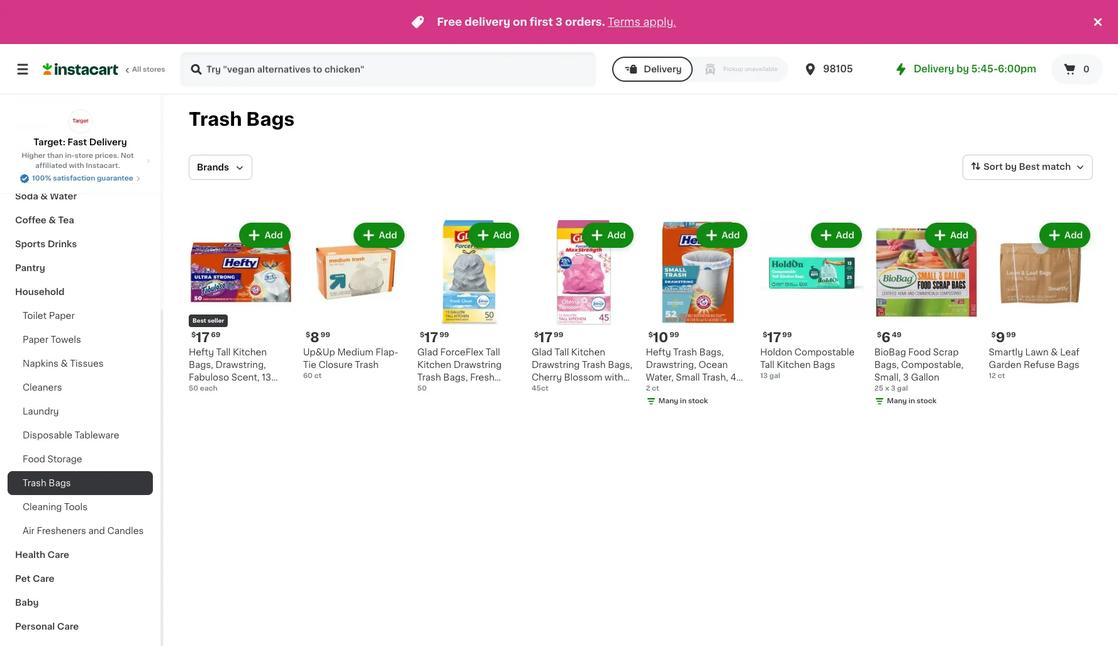 Task type: locate. For each thing, give the bounding box(es) containing it.
tissues
[[70, 359, 104, 368]]

99 right 8
[[321, 331, 330, 338]]

7 add button from the left
[[926, 224, 975, 247]]

paper
[[49, 311, 75, 320], [23, 335, 48, 344]]

many down the x
[[887, 397, 907, 404]]

2 drawstring from the left
[[532, 360, 580, 369]]

4 99 from the left
[[670, 331, 679, 338]]

2 many from the left
[[887, 397, 907, 404]]

1 $ 17 99 from the left
[[420, 331, 449, 344]]

bags
[[246, 110, 295, 128], [813, 360, 835, 369], [1057, 360, 1080, 369], [49, 479, 71, 488]]

2 horizontal spatial delivery
[[914, 64, 954, 74]]

99 inside $ 8 99
[[321, 331, 330, 338]]

delivery left 5:45-
[[914, 64, 954, 74]]

2 horizontal spatial with
[[605, 373, 623, 382]]

soda & water
[[15, 192, 77, 201]]

3 right small,
[[903, 373, 909, 382]]

delivery down apply. on the top right of page
[[644, 65, 682, 74]]

trash up cleaning
[[23, 479, 46, 488]]

0 horizontal spatial hefty
[[189, 348, 214, 357]]

$ 10 99
[[648, 331, 679, 344]]

seller
[[208, 318, 224, 323]]

many in stock down the x
[[887, 397, 937, 404]]

1 vertical spatial food
[[23, 455, 45, 464]]

with down 'fresh' at the left
[[473, 386, 492, 394]]

$ for hefty tall kitchen bags, drawstring, fabuloso scent, 13 gallon
[[191, 331, 196, 338]]

foods
[[48, 96, 76, 105]]

0 horizontal spatial many
[[659, 397, 678, 404]]

0 vertical spatial trash bags
[[189, 110, 295, 128]]

many for 10
[[659, 397, 678, 404]]

febreze down the cherry
[[532, 386, 567, 394]]

$ up 'clean'
[[420, 331, 425, 338]]

food storage
[[23, 455, 82, 464]]

3 99 from the left
[[554, 331, 563, 338]]

care right "pet"
[[33, 575, 54, 583]]

2 vertical spatial 3
[[891, 385, 896, 392]]

tall
[[216, 348, 231, 357], [486, 348, 500, 357], [555, 348, 569, 357], [760, 360, 775, 369]]

2 horizontal spatial 3
[[903, 373, 909, 382]]

& for tissues
[[61, 359, 68, 368]]

100%
[[32, 175, 51, 182]]

trash up small
[[673, 348, 697, 357]]

2 horizontal spatial ct
[[998, 372, 1005, 379]]

glad
[[417, 348, 438, 357], [532, 348, 552, 357]]

2 17 from the left
[[425, 331, 438, 344]]

bakery link
[[8, 113, 153, 137]]

trash down medium at the bottom of page
[[355, 360, 379, 369]]

tall inside hefty tall kitchen bags, drawstring, fabuloso scent, 13 gallon
[[216, 348, 231, 357]]

4 $ from the left
[[534, 331, 539, 338]]

food down disposable
[[23, 455, 45, 464]]

sports drinks link
[[8, 232, 153, 256]]

0 vertical spatial by
[[957, 64, 969, 74]]

0 horizontal spatial ct
[[314, 372, 322, 379]]

17 up holdon
[[767, 331, 781, 344]]

0 horizontal spatial febreze
[[417, 398, 453, 407]]

5 add from the left
[[722, 231, 740, 240]]

ct right 12
[[998, 372, 1005, 379]]

$ for holdon compostable tall kitchen bags
[[763, 331, 767, 338]]

0 horizontal spatial 50
[[189, 385, 198, 392]]

cherry
[[532, 373, 562, 382]]

add button for smartly lawn & leaf garden refuse bags
[[1041, 224, 1089, 247]]

8 product group from the left
[[989, 220, 1093, 381]]

cleaning
[[23, 503, 62, 512]]

1 horizontal spatial trash bags
[[189, 110, 295, 128]]

product group containing 10
[[646, 220, 750, 409]]

3 add button from the left
[[469, 224, 518, 247]]

on
[[513, 17, 527, 27]]

1 vertical spatial by
[[1005, 162, 1017, 171]]

$ up holdon
[[763, 331, 767, 338]]

99 up forceflex
[[439, 331, 449, 338]]

best for best match
[[1019, 162, 1040, 171]]

many
[[659, 397, 678, 404], [887, 397, 907, 404]]

up&up medium flap- tie closure trash 60 ct
[[303, 348, 398, 379]]

add button for hefty trash bags, drawstring, ocean water, small trash, 4 gallon
[[698, 224, 746, 247]]

with down in-
[[69, 162, 84, 169]]

2 drawstring, from the left
[[646, 360, 696, 369]]

hefty down 10
[[646, 348, 671, 357]]

hefty inside hefty trash bags, drawstring, ocean water, small trash, 4 gallon
[[646, 348, 671, 357]]

5 add button from the left
[[698, 224, 746, 247]]

paper down toilet at top left
[[23, 335, 48, 344]]

frozen foods
[[15, 96, 76, 105]]

drawstring up 'fresh' at the left
[[454, 360, 502, 369]]

17 up glad forceflex tall kitchen drawstring trash bags, fresh clean scent with febreze
[[425, 331, 438, 344]]

1 horizontal spatial drawstring,
[[646, 360, 696, 369]]

$ for glad forceflex tall kitchen drawstring trash bags, fresh clean scent with febreze
[[420, 331, 425, 338]]

0
[[1083, 65, 1090, 74]]

health
[[15, 551, 45, 559]]

0 vertical spatial febreze
[[532, 386, 567, 394]]

7 $ from the left
[[877, 331, 882, 338]]

0 horizontal spatial best
[[193, 318, 206, 323]]

1 horizontal spatial febreze
[[532, 386, 567, 394]]

6 $ from the left
[[763, 331, 767, 338]]

$ 17 99 up holdon
[[763, 331, 792, 344]]

0 horizontal spatial food
[[23, 455, 45, 464]]

17 up the cherry
[[539, 331, 553, 344]]

tall down holdon
[[760, 360, 775, 369]]

trash bags
[[189, 110, 295, 128], [23, 479, 71, 488]]

baby link
[[8, 591, 153, 615]]

stock
[[688, 397, 708, 404], [917, 397, 937, 404]]

gal inside biobag food scrap bags, compostable, small, 3 gallon 25 x 3 gal
[[897, 385, 908, 392]]

bags, inside glad forceflex tall kitchen drawstring trash bags, fresh clean scent with febreze
[[443, 373, 468, 382]]

many in stock down small
[[659, 397, 708, 404]]

first
[[530, 17, 553, 27]]

7 product group from the left
[[875, 220, 979, 409]]

garden
[[989, 360, 1022, 369]]

hefty inside hefty tall kitchen bags, drawstring, fabuloso scent, 13 gallon
[[189, 348, 214, 357]]

delivery
[[914, 64, 954, 74], [644, 65, 682, 74], [89, 138, 127, 147]]

3 right the x
[[891, 385, 896, 392]]

13 inside hefty tall kitchen bags, drawstring, fabuloso scent, 13 gallon
[[262, 373, 271, 382]]

3 17 from the left
[[539, 331, 553, 344]]

glad inside glad forceflex tall kitchen drawstring trash bags, fresh clean scent with febreze
[[417, 348, 438, 357]]

bags, up freshness
[[608, 360, 633, 369]]

product group
[[189, 220, 293, 394], [303, 220, 407, 381], [417, 220, 522, 407], [532, 220, 636, 394], [646, 220, 750, 409], [760, 220, 864, 381], [875, 220, 979, 409], [989, 220, 1093, 381]]

1 horizontal spatial in
[[909, 397, 915, 404]]

match
[[1042, 162, 1071, 171]]

8 add button from the left
[[1041, 224, 1089, 247]]

0 horizontal spatial with
[[69, 162, 84, 169]]

1 many in stock from the left
[[659, 397, 708, 404]]

gal down holdon
[[769, 372, 780, 379]]

1 hefty from the left
[[189, 348, 214, 357]]

add button for glad tall kitchen drawstring trash bags, cherry blossom with febreze freshness
[[584, 224, 632, 247]]

pantry
[[15, 264, 45, 272]]

best
[[1019, 162, 1040, 171], [193, 318, 206, 323]]

delivery up prices. at the left of page
[[89, 138, 127, 147]]

0 horizontal spatial 13
[[262, 373, 271, 382]]

5 product group from the left
[[646, 220, 750, 409]]

0 vertical spatial 3
[[556, 17, 563, 27]]

$ left 49
[[877, 331, 882, 338]]

$ 17 99
[[420, 331, 449, 344], [534, 331, 563, 344], [763, 331, 792, 344]]

$ inside $ 10 99
[[648, 331, 653, 338]]

with inside 'glad tall kitchen drawstring trash bags, cherry blossom with febreze freshness'
[[605, 373, 623, 382]]

trash inside glad forceflex tall kitchen drawstring trash bags, fresh clean scent with febreze
[[417, 373, 441, 382]]

many down 2 ct
[[659, 397, 678, 404]]

$ inside $ 9 99
[[991, 331, 996, 338]]

air fresheners and candles
[[23, 527, 144, 536]]

1 horizontal spatial 50
[[417, 385, 427, 392]]

drawstring, inside hefty trash bags, drawstring, ocean water, small trash, 4 gallon
[[646, 360, 696, 369]]

best left match
[[1019, 162, 1040, 171]]

1 many from the left
[[659, 397, 678, 404]]

trash bags up brands dropdown button at top left
[[189, 110, 295, 128]]

3 inside limited time offer region
[[556, 17, 563, 27]]

trash
[[189, 110, 242, 128], [673, 348, 697, 357], [355, 360, 379, 369], [582, 360, 606, 369], [417, 373, 441, 382], [23, 479, 46, 488]]

1 vertical spatial trash bags
[[23, 479, 71, 488]]

stock down small
[[688, 397, 708, 404]]

juice link
[[8, 160, 153, 184]]

1 $ from the left
[[191, 331, 196, 338]]

scent,
[[231, 373, 260, 382]]

1 in from the left
[[680, 397, 687, 404]]

1 horizontal spatial many
[[887, 397, 907, 404]]

1 product group from the left
[[189, 220, 293, 394]]

0 horizontal spatial in
[[680, 397, 687, 404]]

instacart logo image
[[43, 62, 118, 77]]

higher than in-store prices. not affiliated with instacart. link
[[10, 151, 150, 171]]

in down biobag food scrap bags, compostable, small, 3 gallon 25 x 3 gal
[[909, 397, 915, 404]]

paper up 'towels'
[[49, 311, 75, 320]]

99 up holdon
[[782, 331, 792, 338]]

bags, inside biobag food scrap bags, compostable, small, 3 gallon 25 x 3 gal
[[875, 360, 899, 369]]

1 99 from the left
[[321, 331, 330, 338]]

0 vertical spatial care
[[47, 551, 69, 559]]

febreze down 'clean'
[[417, 398, 453, 407]]

& right soda
[[40, 192, 48, 201]]

0 vertical spatial food
[[908, 348, 931, 357]]

compostable,
[[901, 360, 964, 369]]

0 vertical spatial with
[[69, 162, 84, 169]]

trash bags up cleaning
[[23, 479, 71, 488]]

drawstring, up water,
[[646, 360, 696, 369]]

trash inside 'glad tall kitchen drawstring trash bags, cherry blossom with febreze freshness'
[[582, 360, 606, 369]]

medium
[[337, 348, 373, 357]]

1 horizontal spatial 13
[[760, 372, 768, 379]]

toilet paper
[[23, 311, 75, 320]]

1 vertical spatial care
[[33, 575, 54, 583]]

trash up 'clean'
[[417, 373, 441, 382]]

kitchen up blossom
[[571, 348, 605, 357]]

add for glad forceflex tall kitchen drawstring trash bags, fresh clean scent with febreze
[[493, 231, 512, 240]]

drawstring up the cherry
[[532, 360, 580, 369]]

delivery by 5:45-6:00pm link
[[894, 62, 1036, 77]]

coffee
[[15, 216, 46, 225]]

$ inside $ 6 49
[[877, 331, 882, 338]]

$ up smartly
[[991, 331, 996, 338]]

$ 17 99 for tall
[[534, 331, 563, 344]]

add for smartly lawn & leaf garden refuse bags
[[1065, 231, 1083, 240]]

1 add from the left
[[265, 231, 283, 240]]

3 product group from the left
[[417, 220, 522, 407]]

17 left 69
[[196, 331, 210, 344]]

1 vertical spatial best
[[193, 318, 206, 323]]

paper towels
[[23, 335, 81, 344]]

by right sort
[[1005, 162, 1017, 171]]

0 vertical spatial gal
[[769, 372, 780, 379]]

8 add from the left
[[1065, 231, 1083, 240]]

3 add from the left
[[493, 231, 512, 240]]

1 drawstring, from the left
[[216, 360, 266, 369]]

trash bags link
[[8, 471, 153, 495]]

5 $ from the left
[[648, 331, 653, 338]]

1 horizontal spatial drawstring
[[532, 360, 580, 369]]

17
[[196, 331, 210, 344], [425, 331, 438, 344], [539, 331, 553, 344], [767, 331, 781, 344]]

in for 10
[[680, 397, 687, 404]]

kitchen up scent,
[[233, 348, 267, 357]]

0 horizontal spatial many in stock
[[659, 397, 708, 404]]

$ inside $ 17 69
[[191, 331, 196, 338]]

1 horizontal spatial food
[[908, 348, 931, 357]]

50
[[189, 385, 198, 392], [417, 385, 427, 392]]

1 vertical spatial with
[[605, 373, 623, 382]]

50 for 50 each
[[189, 385, 198, 392]]

1 horizontal spatial glad
[[532, 348, 552, 357]]

12
[[989, 372, 996, 379]]

by inside field
[[1005, 162, 1017, 171]]

tall down 69
[[216, 348, 231, 357]]

2 horizontal spatial gallon
[[911, 373, 940, 382]]

kitchen inside holdon compostable tall kitchen bags 13 gal
[[777, 360, 811, 369]]

care for personal care
[[57, 622, 79, 631]]

$ 17 99 up the cherry
[[534, 331, 563, 344]]

best inside field
[[1019, 162, 1040, 171]]

& left tissues
[[61, 359, 68, 368]]

2 stock from the left
[[917, 397, 937, 404]]

2 product group from the left
[[303, 220, 407, 381]]

0 horizontal spatial drawstring
[[454, 360, 502, 369]]

0 vertical spatial best
[[1019, 162, 1040, 171]]

13 right scent,
[[262, 373, 271, 382]]

in
[[680, 397, 687, 404], [909, 397, 915, 404]]

care down baby link
[[57, 622, 79, 631]]

2 vertical spatial care
[[57, 622, 79, 631]]

bakery
[[15, 120, 47, 129]]

health care
[[15, 551, 69, 559]]

$ up up&up at the left bottom of page
[[306, 331, 310, 338]]

freshness
[[569, 386, 615, 394]]

2 $ 17 99 from the left
[[534, 331, 563, 344]]

7 add from the left
[[950, 231, 969, 240]]

delivery by 5:45-6:00pm
[[914, 64, 1036, 74]]

3 right first
[[556, 17, 563, 27]]

0 horizontal spatial 3
[[556, 17, 563, 27]]

gallon down water,
[[646, 386, 674, 394]]

with up freshness
[[605, 373, 623, 382]]

2 many in stock from the left
[[887, 397, 937, 404]]

trash inside hefty trash bags, drawstring, ocean water, small trash, 4 gallon
[[673, 348, 697, 357]]

delivery inside button
[[644, 65, 682, 74]]

ct right the 60
[[314, 372, 322, 379]]

than
[[47, 152, 63, 159]]

8 $ from the left
[[991, 331, 996, 338]]

1 horizontal spatial gal
[[897, 385, 908, 392]]

3
[[556, 17, 563, 27], [903, 373, 909, 382], [891, 385, 896, 392]]

sports drinks
[[15, 240, 77, 249]]

tall up the cherry
[[555, 348, 569, 357]]

in down small
[[680, 397, 687, 404]]

1 50 from the left
[[189, 385, 198, 392]]

kitchen
[[233, 348, 267, 357], [571, 348, 605, 357], [417, 360, 451, 369], [777, 360, 811, 369]]

add button for up&up medium flap- tie closure trash
[[355, 224, 404, 247]]

$ for hefty trash bags, drawstring, ocean water, small trash, 4 gallon
[[648, 331, 653, 338]]

1 vertical spatial febreze
[[417, 398, 453, 407]]

sort by
[[984, 162, 1017, 171]]

50 left each
[[189, 385, 198, 392]]

2 99 from the left
[[439, 331, 449, 338]]

add for biobag food scrap bags, compostable, small, 3 gallon
[[950, 231, 969, 240]]

napkins
[[23, 359, 58, 368]]

add button
[[241, 224, 289, 247], [355, 224, 404, 247], [469, 224, 518, 247], [584, 224, 632, 247], [698, 224, 746, 247], [812, 224, 861, 247], [926, 224, 975, 247], [1041, 224, 1089, 247]]

with inside glad forceflex tall kitchen drawstring trash bags, fresh clean scent with febreze
[[473, 386, 492, 394]]

2 vertical spatial with
[[473, 386, 492, 394]]

1 drawstring from the left
[[454, 360, 502, 369]]

1 add button from the left
[[241, 224, 289, 247]]

99 inside $ 10 99
[[670, 331, 679, 338]]

add for hefty tall kitchen bags, drawstring, fabuloso scent, 13 gallon
[[265, 231, 283, 240]]

17 for glad tall kitchen drawstring trash bags, cherry blossom with febreze freshness
[[539, 331, 553, 344]]

25
[[875, 385, 883, 392]]

trash up blossom
[[582, 360, 606, 369]]

by left 5:45-
[[957, 64, 969, 74]]

1 stock from the left
[[688, 397, 708, 404]]

2 glad from the left
[[532, 348, 552, 357]]

& left tea
[[49, 216, 56, 225]]

hefty down $ 17 69
[[189, 348, 214, 357]]

gal inside holdon compostable tall kitchen bags 13 gal
[[769, 372, 780, 379]]

air
[[23, 527, 35, 536]]

x
[[885, 385, 889, 392]]

1 vertical spatial gal
[[897, 385, 908, 392]]

5 99 from the left
[[782, 331, 792, 338]]

hefty for 10
[[646, 348, 671, 357]]

6 add from the left
[[836, 231, 854, 240]]

care down fresheners
[[47, 551, 69, 559]]

2 in from the left
[[909, 397, 915, 404]]

ct inside smartly lawn & leaf garden refuse bags 12 ct
[[998, 372, 1005, 379]]

Search field
[[181, 53, 595, 86]]

0 horizontal spatial gallon
[[189, 386, 217, 394]]

add button for biobag food scrap bags, compostable, small, 3 gallon
[[926, 224, 975, 247]]

drawstring inside 'glad tall kitchen drawstring trash bags, cherry blossom with febreze freshness'
[[532, 360, 580, 369]]

99 for hefty trash bags, drawstring, ocean water, small trash, 4 gallon
[[670, 331, 679, 338]]

4 add button from the left
[[584, 224, 632, 247]]

best seller
[[193, 318, 224, 323]]

stock down biobag food scrap bags, compostable, small, 3 gallon 25 x 3 gal
[[917, 397, 937, 404]]

soda
[[15, 192, 38, 201]]

0 horizontal spatial stock
[[688, 397, 708, 404]]

2 horizontal spatial $ 17 99
[[763, 331, 792, 344]]

99 right 9
[[1006, 331, 1016, 338]]

bags, up ocean
[[699, 348, 724, 357]]

99 for up&up medium flap- tie closure trash
[[321, 331, 330, 338]]

1 horizontal spatial stock
[[917, 397, 937, 404]]

2 hefty from the left
[[646, 348, 671, 357]]

$ up water,
[[648, 331, 653, 338]]

food up compostable,
[[908, 348, 931, 357]]

tall up 'fresh' at the left
[[486, 348, 500, 357]]

2 add from the left
[[379, 231, 397, 240]]

1 glad from the left
[[417, 348, 438, 357]]

glad for glad tall kitchen drawstring trash bags, cherry blossom with febreze freshness
[[532, 348, 552, 357]]

6 99 from the left
[[1006, 331, 1016, 338]]

$ up the cherry
[[534, 331, 539, 338]]

bags, up fabuloso
[[189, 360, 213, 369]]

gallon inside hefty tall kitchen bags, drawstring, fabuloso scent, 13 gallon
[[189, 386, 217, 394]]

kitchen inside 'glad tall kitchen drawstring trash bags, cherry blossom with febreze freshness'
[[571, 348, 605, 357]]

0 horizontal spatial trash bags
[[23, 479, 71, 488]]

99 right 10
[[670, 331, 679, 338]]

1 horizontal spatial $ 17 99
[[534, 331, 563, 344]]

60
[[303, 372, 313, 379]]

biobag
[[875, 348, 906, 357]]

1 horizontal spatial gallon
[[646, 386, 674, 394]]

1 horizontal spatial paper
[[49, 311, 75, 320]]

bags, up the scent
[[443, 373, 468, 382]]

in-
[[65, 152, 75, 159]]

3 $ from the left
[[420, 331, 425, 338]]

6 add button from the left
[[812, 224, 861, 247]]

Best match Sort by field
[[963, 155, 1093, 180]]

gallon down compostable,
[[911, 373, 940, 382]]

0 horizontal spatial glad
[[417, 348, 438, 357]]

best for best seller
[[193, 318, 206, 323]]

paper inside toilet paper link
[[49, 311, 75, 320]]

50 for 50
[[417, 385, 427, 392]]

1 horizontal spatial hefty
[[646, 348, 671, 357]]

$ 17 99 up forceflex
[[420, 331, 449, 344]]

& left "leaf"
[[1051, 348, 1058, 357]]

1 horizontal spatial with
[[473, 386, 492, 394]]

6 product group from the left
[[760, 220, 864, 381]]

2 add button from the left
[[355, 224, 404, 247]]

bags, up small,
[[875, 360, 899, 369]]

None search field
[[180, 52, 596, 87]]

kitchen up 'clean'
[[417, 360, 451, 369]]

guarantee
[[97, 175, 133, 182]]

2 $ from the left
[[306, 331, 310, 338]]

tea
[[58, 216, 74, 225]]

ct right 2
[[652, 385, 659, 392]]

1 horizontal spatial best
[[1019, 162, 1040, 171]]

1 horizontal spatial many in stock
[[887, 397, 937, 404]]

1 horizontal spatial delivery
[[644, 65, 682, 74]]

glad inside 'glad tall kitchen drawstring trash bags, cherry blossom with febreze freshness'
[[532, 348, 552, 357]]

best left seller at the left
[[193, 318, 206, 323]]

gal right the x
[[897, 385, 908, 392]]

$ inside $ 8 99
[[306, 331, 310, 338]]

99 up 'glad tall kitchen drawstring trash bags, cherry blossom with febreze freshness'
[[554, 331, 563, 338]]

candles
[[107, 527, 144, 536]]

gallon down fabuloso
[[189, 386, 217, 394]]

glad left forceflex
[[417, 348, 438, 357]]

glad up the cherry
[[532, 348, 552, 357]]

trash inside up&up medium flap- tie closure trash 60 ct
[[355, 360, 379, 369]]

drawstring, up scent,
[[216, 360, 266, 369]]

0 horizontal spatial gal
[[769, 372, 780, 379]]

kitchen down holdon
[[777, 360, 811, 369]]

service type group
[[612, 57, 788, 82]]

0 vertical spatial paper
[[49, 311, 75, 320]]

compostable
[[795, 348, 855, 357]]

0 horizontal spatial $ 17 99
[[420, 331, 449, 344]]

delivery for delivery by 5:45-6:00pm
[[914, 64, 954, 74]]

1 17 from the left
[[196, 331, 210, 344]]

stock for 10
[[688, 397, 708, 404]]

99 inside $ 9 99
[[1006, 331, 1016, 338]]

0 horizontal spatial paper
[[23, 335, 48, 344]]

0 horizontal spatial by
[[957, 64, 969, 74]]

0 horizontal spatial drawstring,
[[216, 360, 266, 369]]

1 horizontal spatial by
[[1005, 162, 1017, 171]]

13 down holdon
[[760, 372, 768, 379]]

$ for smartly lawn & leaf garden refuse bags
[[991, 331, 996, 338]]

50 left the scent
[[417, 385, 427, 392]]

1 vertical spatial paper
[[23, 335, 48, 344]]

4 add from the left
[[607, 231, 626, 240]]

$ down best seller
[[191, 331, 196, 338]]

2 50 from the left
[[417, 385, 427, 392]]

add button for glad forceflex tall kitchen drawstring trash bags, fresh clean scent with febreze
[[469, 224, 518, 247]]



Task type: describe. For each thing, give the bounding box(es) containing it.
febreze inside glad forceflex tall kitchen drawstring trash bags, fresh clean scent with febreze
[[417, 398, 453, 407]]

& for water
[[40, 192, 48, 201]]

flap-
[[376, 348, 398, 357]]

6:00pm
[[998, 64, 1036, 74]]

water
[[50, 192, 77, 201]]

add for glad tall kitchen drawstring trash bags, cherry blossom with febreze freshness
[[607, 231, 626, 240]]

pet
[[15, 575, 31, 583]]

with inside higher than in-store prices. not affiliated with instacart.
[[69, 162, 84, 169]]

napkins & tissues
[[23, 359, 104, 368]]

$ for up&up medium flap- tie closure trash
[[306, 331, 310, 338]]

all
[[132, 66, 141, 73]]

hefty for 17
[[189, 348, 214, 357]]

cleaning tools
[[23, 503, 87, 512]]

gallon inside biobag food scrap bags, compostable, small, 3 gallon 25 x 3 gal
[[911, 373, 940, 382]]

tools
[[64, 503, 87, 512]]

& inside smartly lawn & leaf garden refuse bags 12 ct
[[1051, 348, 1058, 357]]

drinks
[[48, 240, 77, 249]]

each
[[200, 385, 218, 392]]

drawstring inside glad forceflex tall kitchen drawstring trash bags, fresh clean scent with febreze
[[454, 360, 502, 369]]

laundry
[[23, 407, 59, 416]]

affiliated
[[35, 162, 67, 169]]

target: fast delivery logo image
[[68, 109, 92, 133]]

pet care
[[15, 575, 54, 583]]

17 for hefty tall kitchen bags, drawstring, fabuloso scent, 13 gallon
[[196, 331, 210, 344]]

pantry link
[[8, 256, 153, 280]]

care for health care
[[47, 551, 69, 559]]

delivery
[[465, 17, 510, 27]]

limited time offer region
[[0, 0, 1091, 44]]

glad for glad forceflex tall kitchen drawstring trash bags, fresh clean scent with febreze
[[417, 348, 438, 357]]

delivery for delivery
[[644, 65, 682, 74]]

5:45-
[[971, 64, 998, 74]]

water,
[[646, 373, 674, 382]]

69
[[211, 331, 220, 338]]

biobag food scrap bags, compostable, small, 3 gallon 25 x 3 gal
[[875, 348, 964, 392]]

blossom
[[564, 373, 602, 382]]

soda & water link
[[8, 184, 153, 208]]

care for pet care
[[33, 575, 54, 583]]

tall inside 'glad tall kitchen drawstring trash bags, cherry blossom with febreze freshness'
[[555, 348, 569, 357]]

many for 6
[[887, 397, 907, 404]]

pet care link
[[8, 567, 153, 591]]

$ for glad tall kitchen drawstring trash bags, cherry blossom with febreze freshness
[[534, 331, 539, 338]]

free delivery on first 3 orders. terms apply.
[[437, 17, 676, 27]]

4 product group from the left
[[532, 220, 636, 394]]

ct inside up&up medium flap- tie closure trash 60 ct
[[314, 372, 322, 379]]

trash,
[[702, 373, 728, 382]]

1 horizontal spatial 3
[[891, 385, 896, 392]]

4
[[731, 373, 736, 382]]

add for hefty trash bags, drawstring, ocean water, small trash, 4 gallon
[[722, 231, 740, 240]]

target: fast delivery
[[33, 138, 127, 147]]

best match
[[1019, 162, 1071, 171]]

2
[[646, 385, 650, 392]]

tall inside holdon compostable tall kitchen bags 13 gal
[[760, 360, 775, 369]]

gallon inside hefty trash bags, drawstring, ocean water, small trash, 4 gallon
[[646, 386, 674, 394]]

4 17 from the left
[[767, 331, 781, 344]]

storage
[[47, 455, 82, 464]]

0 horizontal spatial delivery
[[89, 138, 127, 147]]

febreze inside 'glad tall kitchen drawstring trash bags, cherry blossom with febreze freshness'
[[532, 386, 567, 394]]

in for 6
[[909, 397, 915, 404]]

glad forceflex tall kitchen drawstring trash bags, fresh clean scent with febreze
[[417, 348, 502, 407]]

trash up the brands
[[189, 110, 242, 128]]

50 each
[[189, 385, 218, 392]]

hefty tall kitchen bags, drawstring, fabuloso scent, 13 gallon
[[189, 348, 271, 394]]

smartly
[[989, 348, 1023, 357]]

personal
[[15, 622, 55, 631]]

many in stock for 10
[[659, 397, 708, 404]]

99 for glad tall kitchen drawstring trash bags, cherry blossom with febreze freshness
[[554, 331, 563, 338]]

fresh
[[470, 373, 495, 382]]

kitchen inside glad forceflex tall kitchen drawstring trash bags, fresh clean scent with febreze
[[417, 360, 451, 369]]

bags, inside hefty tall kitchen bags, drawstring, fabuloso scent, 13 gallon
[[189, 360, 213, 369]]

98105
[[823, 64, 853, 74]]

brands
[[197, 163, 229, 172]]

baby
[[15, 598, 39, 607]]

refuse
[[1024, 360, 1055, 369]]

99 for glad forceflex tall kitchen drawstring trash bags, fresh clean scent with febreze
[[439, 331, 449, 338]]

bags inside holdon compostable tall kitchen bags 13 gal
[[813, 360, 835, 369]]

cleaners link
[[8, 376, 153, 400]]

terms
[[608, 17, 641, 27]]

1 vertical spatial 3
[[903, 373, 909, 382]]

product group containing 9
[[989, 220, 1093, 381]]

tall inside glad forceflex tall kitchen drawstring trash bags, fresh clean scent with febreze
[[486, 348, 500, 357]]

by for delivery
[[957, 64, 969, 74]]

coffee & tea
[[15, 216, 74, 225]]

add for up&up medium flap- tie closure trash
[[379, 231, 397, 240]]

sports
[[15, 240, 45, 249]]

3 $ 17 99 from the left
[[763, 331, 792, 344]]

100% satisfaction guarantee
[[32, 175, 133, 182]]

coffee & tea link
[[8, 208, 153, 232]]

paper towels link
[[8, 328, 153, 352]]

stock for 6
[[917, 397, 937, 404]]

stores
[[143, 66, 165, 73]]

add button for holdon compostable tall kitchen bags
[[812, 224, 861, 247]]

$ 17 99 for forceflex
[[420, 331, 449, 344]]

bags inside smartly lawn & leaf garden refuse bags 12 ct
[[1057, 360, 1080, 369]]

many in stock for 6
[[887, 397, 937, 404]]

2 ct
[[646, 385, 659, 392]]

household link
[[8, 280, 153, 304]]

fabuloso
[[189, 373, 229, 382]]

add for holdon compostable tall kitchen bags
[[836, 231, 854, 240]]

99 for smartly lawn & leaf garden refuse bags
[[1006, 331, 1016, 338]]

food inside biobag food scrap bags, compostable, small, 3 gallon 25 x 3 gal
[[908, 348, 931, 357]]

higher than in-store prices. not affiliated with instacart.
[[21, 152, 134, 169]]

cheese link
[[8, 137, 153, 160]]

drawstring, inside hefty tall kitchen bags, drawstring, fabuloso scent, 13 gallon
[[216, 360, 266, 369]]

0 button
[[1052, 54, 1103, 84]]

$ 8 99
[[306, 331, 330, 344]]

$ 17 69
[[191, 331, 220, 344]]

add button for hefty tall kitchen bags, drawstring, fabuloso scent, 13 gallon
[[241, 224, 289, 247]]

product group containing 8
[[303, 220, 407, 381]]

13 inside holdon compostable tall kitchen bags 13 gal
[[760, 372, 768, 379]]

bags, inside hefty trash bags, drawstring, ocean water, small trash, 4 gallon
[[699, 348, 724, 357]]

lawn
[[1025, 348, 1049, 357]]

disposable
[[23, 431, 72, 440]]

store
[[75, 152, 93, 159]]

$ for biobag food scrap bags, compostable, small, 3 gallon
[[877, 331, 882, 338]]

terms apply. link
[[608, 17, 676, 27]]

closure
[[319, 360, 353, 369]]

kitchen inside hefty tall kitchen bags, drawstring, fabuloso scent, 13 gallon
[[233, 348, 267, 357]]

paper inside paper towels link
[[23, 335, 48, 344]]

sort
[[984, 162, 1003, 171]]

& for tea
[[49, 216, 56, 225]]

1 horizontal spatial ct
[[652, 385, 659, 392]]

small,
[[875, 373, 901, 382]]

smartly lawn & leaf garden refuse bags 12 ct
[[989, 348, 1080, 379]]

napkins & tissues link
[[8, 352, 153, 376]]

small
[[676, 373, 700, 382]]

ocean
[[699, 360, 728, 369]]

tableware
[[75, 431, 119, 440]]

disposable tableware
[[23, 431, 119, 440]]

not
[[121, 152, 134, 159]]

frozen foods link
[[8, 89, 153, 113]]

toilet
[[23, 311, 47, 320]]

by for sort
[[1005, 162, 1017, 171]]

instacart.
[[86, 162, 120, 169]]

99 for holdon compostable tall kitchen bags
[[782, 331, 792, 338]]

air fresheners and candles link
[[8, 519, 153, 543]]

all stores link
[[43, 52, 166, 87]]

forceflex
[[440, 348, 484, 357]]

17 for glad forceflex tall kitchen drawstring trash bags, fresh clean scent with febreze
[[425, 331, 438, 344]]

prices.
[[95, 152, 119, 159]]

6
[[882, 331, 891, 344]]

food inside 'link'
[[23, 455, 45, 464]]

scrap
[[933, 348, 959, 357]]

brands button
[[189, 155, 252, 180]]

product group containing 6
[[875, 220, 979, 409]]

juice
[[15, 168, 40, 177]]

bags, inside 'glad tall kitchen drawstring trash bags, cherry blossom with febreze freshness'
[[608, 360, 633, 369]]



Task type: vqa. For each thing, say whether or not it's contained in the screenshot.
pet supplies near me link
no



